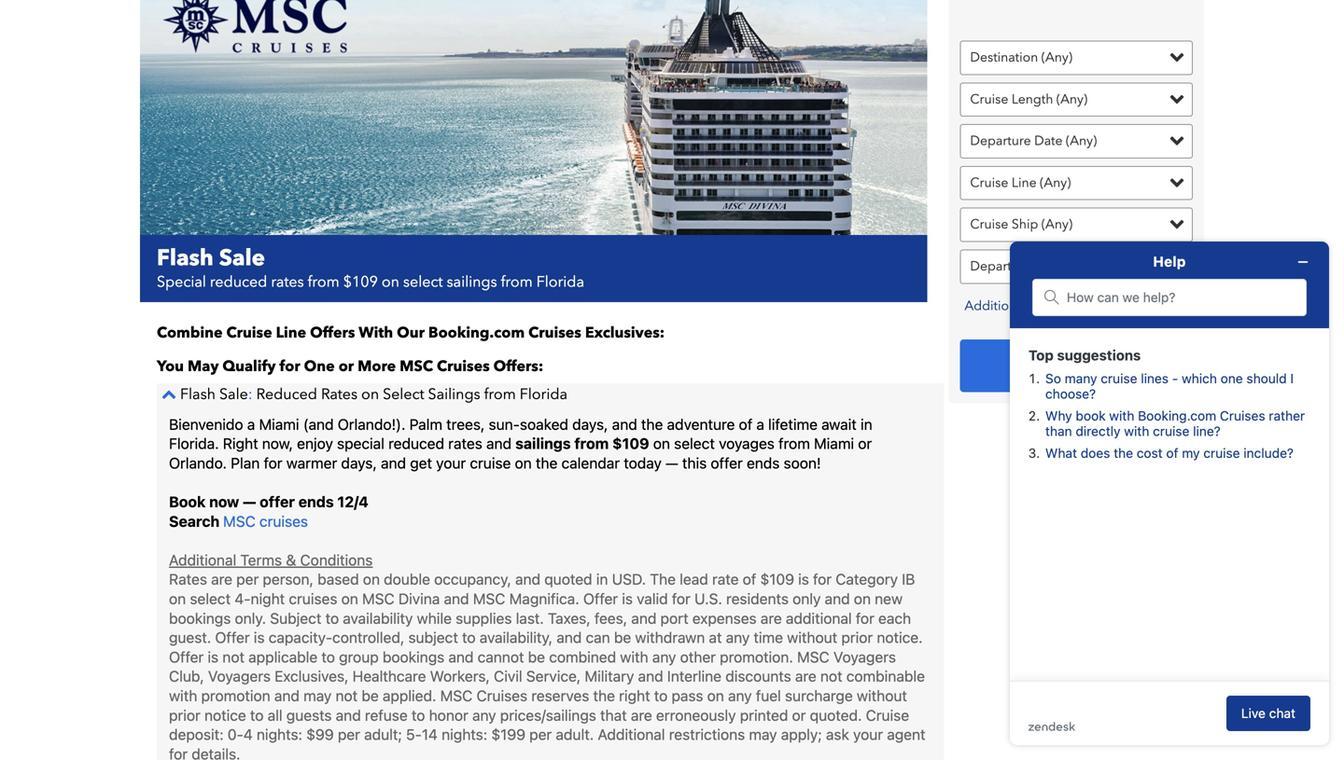 Task type: describe. For each thing, give the bounding box(es) containing it.
msc up select
[[400, 356, 433, 377]]

workers,
[[430, 668, 490, 686]]

1 horizontal spatial not
[[336, 688, 358, 705]]

1 msc cruises image from the left
[[140, 0, 928, 235]]

0 horizontal spatial not
[[222, 649, 245, 666]]

0 vertical spatial may
[[304, 688, 332, 705]]

1 horizontal spatial per
[[338, 726, 360, 744]]

rates inside the bienvenido a miami (and orlando!). palm trees, sun-soaked days, and the adventure of a lifetime await in florida. right now, enjoy special reduced rates and
[[448, 435, 482, 453]]

in inside the bienvenido a miami (and orlando!). palm trees, sun-soaked days, and the adventure of a lifetime await in florida. right now, enjoy special reduced rates and
[[861, 416, 873, 433]]

0 horizontal spatial with
[[169, 688, 197, 705]]

0 vertical spatial cruises
[[529, 323, 581, 343]]

is down usd.
[[622, 590, 633, 608]]

the inside additional terms & conditions rates are per person, based on double occupancy, and quoted in usd. the lead rate of $109 is for category ib on select 4-night cruises on msc divina and msc magnifica. offer is valid for u.s. residents only and on new bookings only. subject to availability while supplies last.  taxes, fees, and port expenses are additional for each guest. offer is capacity-controlled, subject to availability, and can be withdrawn at any time without prior notice. offer is not applicable to group bookings and cannot be combined with any other promotion. msc voyagers club, voyagers exclusives, healthcare workers, civil service, military and interline discounts are not combinable with promotion and may not be applied. msc cruises reserves the right to pass on any fuel surcharge without prior notice to all guests and refuse to honor any prices/sailings that are erroneously printed or quoted. cruise deposit: 0-4 nights: $99 per adult; 5-14 nights: $199 per adult. additional restrictions may apply; ask your agent for details.
[[593, 688, 615, 705]]

details.
[[192, 746, 240, 761]]

last.
[[516, 610, 544, 628]]

deposit:
[[169, 726, 224, 744]]

promotion
[[201, 688, 270, 705]]

right
[[619, 688, 650, 705]]

qualify
[[223, 356, 276, 377]]

each
[[879, 610, 911, 628]]

additional discounts button
[[965, 297, 1198, 315]]

person,
[[263, 571, 314, 589]]

terms
[[240, 552, 282, 569]]

your inside additional terms & conditions rates are per person, based on double occupancy, and quoted in usd. the lead rate of $109 is for category ib on select 4-night cruises on msc divina and msc magnifica. offer is valid for u.s. residents only and on new bookings only. subject to availability while supplies last.  taxes, fees, and port expenses are additional for each guest. offer is capacity-controlled, subject to availability, and can be withdrawn at any time without prior notice. offer is not applicable to group bookings and cannot be combined with any other promotion. msc voyagers club, voyagers exclusives, healthcare workers, civil service, military and interline discounts are not combinable with promotion and may not be applied. msc cruises reserves the right to pass on any fuel surcharge without prior notice to all guests and refuse to honor any prices/sailings that are erroneously printed or quoted. cruise deposit: 0-4 nights: $99 per adult; 5-14 nights: $199 per adult. additional restrictions may apply; ask your agent for details.
[[853, 726, 883, 744]]

12/4
[[337, 493, 369, 511]]

club,
[[169, 668, 204, 686]]

agent
[[887, 726, 926, 744]]

subject
[[270, 610, 322, 628]]

in inside additional terms & conditions rates are per person, based on double occupancy, and quoted in usd. the lead rate of $109 is for category ib on select 4-night cruises on msc divina and msc magnifica. offer is valid for u.s. residents only and on new bookings only. subject to availability while supplies last.  taxes, fees, and port expenses are additional for each guest. offer is capacity-controlled, subject to availability, and can be withdrawn at any time without prior notice. offer is not applicable to group bookings and cannot be combined with any other promotion. msc voyagers club, voyagers exclusives, healthcare workers, civil service, military and interline discounts are not combinable with promotion and may not be applied. msc cruises reserves the right to pass on any fuel surcharge without prior notice to all guests and refuse to honor any prices/sailings that are erroneously printed or quoted. cruise deposit: 0-4 nights: $99 per adult; 5-14 nights: $199 per adult. additional restrictions may apply; ask your agent for details.
[[596, 571, 608, 589]]

from up sun-
[[484, 384, 516, 405]]

) for cruise line ( any )
[[1067, 174, 1071, 192]]

to right right
[[654, 688, 668, 705]]

rates inside flash sale special reduced rates from $109 on select sailings from florida
[[271, 272, 304, 293]]

expenses
[[692, 610, 757, 628]]

$109 inside additional terms & conditions rates are per person, based on double occupancy, and quoted in usd. the lead rate of $109 is for category ib on select 4-night cruises on msc divina and msc magnifica. offer is valid for u.s. residents only and on new bookings only. subject to availability while supplies last.  taxes, fees, and port expenses are additional for each guest. offer is capacity-controlled, subject to availability, and can be withdrawn at any time without prior notice. offer is not applicable to group bookings and cannot be combined with any other promotion. msc voyagers club, voyagers exclusives, healthcare workers, civil service, military and interline discounts are not combinable with promotion and may not be applied. msc cruises reserves the right to pass on any fuel surcharge without prior notice to all guests and refuse to honor any prices/sailings that are erroneously printed or quoted. cruise deposit: 0-4 nights: $99 per adult; 5-14 nights: $199 per adult. additional restrictions may apply; ask your agent for details.
[[760, 571, 794, 589]]

departure for departure date ( any )
[[970, 132, 1031, 150]]

trees,
[[446, 416, 485, 433]]

promotion.
[[720, 649, 793, 666]]

adventure
[[667, 416, 735, 433]]

1 horizontal spatial prior
[[841, 629, 873, 647]]

0 vertical spatial with
[[620, 649, 648, 666]]

that
[[600, 707, 627, 725]]

based
[[318, 571, 359, 589]]

any for cruise line
[[1044, 174, 1067, 192]]

additional discounts
[[965, 297, 1089, 315]]

rates for on
[[321, 384, 358, 405]]

can
[[586, 629, 610, 647]]

of inside additional terms & conditions rates are per person, based on double occupancy, and quoted in usd. the lead rate of $109 is for category ib on select 4-night cruises on msc divina and msc magnifica. offer is valid for u.s. residents only and on new bookings only. subject to availability while supplies last.  taxes, fees, and port expenses are additional for each guest. offer is capacity-controlled, subject to availability, and can be withdrawn at any time without prior notice. offer is not applicable to group bookings and cannot be combined with any other promotion. msc voyagers club, voyagers exclusives, healthcare workers, civil service, military and interline discounts are not combinable with promotion and may not be applied. msc cruises reserves the right to pass on any fuel surcharge without prior notice to all guests and refuse to honor any prices/sailings that are erroneously printed or quoted. cruise deposit: 0-4 nights: $99 per adult; 5-14 nights: $199 per adult. additional restrictions may apply; ask your agent for details.
[[743, 571, 756, 589]]

) for cruise ship ( any )
[[1069, 216, 1073, 234]]

sailings inside flash sale special reduced rates from $109 on select sailings from florida
[[447, 272, 497, 293]]

msc down workers,
[[440, 688, 473, 705]]

enjoy
[[297, 435, 333, 453]]

1 vertical spatial sailings
[[516, 435, 571, 453]]

$199
[[491, 726, 526, 744]]

conditions
[[300, 552, 373, 569]]

only.
[[235, 610, 266, 628]]

combine cruise line offers with our booking.com cruises exclusives:
[[157, 323, 665, 343]]

is down only.
[[254, 629, 265, 647]]

msc down additional
[[797, 649, 830, 666]]

sailings from $109
[[516, 435, 649, 453]]

book
[[169, 493, 206, 511]]

our
[[397, 323, 425, 343]]

are up guest.
[[211, 571, 232, 589]]

offer inside book now — offer ends 12/4 search msc cruises
[[260, 493, 295, 511]]

u.s.
[[695, 590, 722, 608]]

destination
[[970, 49, 1038, 66]]

( for cruise ship
[[1042, 216, 1046, 234]]

days, inside the bienvenido a miami (and orlando!). palm trees, sun-soaked days, and the adventure of a lifetime await in florida. right now, enjoy special reduced rates and
[[572, 416, 608, 433]]

discounts
[[726, 668, 791, 686]]

reserves
[[531, 688, 589, 705]]

are up the "surcharge"
[[795, 668, 817, 686]]

any down discounts
[[728, 688, 752, 705]]

restrictions
[[669, 726, 745, 744]]

of inside the bienvenido a miami (and orlando!). palm trees, sun-soaked days, and the adventure of a lifetime await in florida. right now, enjoy special reduced rates and
[[739, 416, 753, 433]]

length
[[1012, 90, 1053, 108]]

soaked
[[520, 416, 568, 433]]

printed
[[740, 707, 788, 725]]

to down supplies
[[462, 629, 476, 647]]

departure port link
[[960, 250, 1193, 284]]

from up the booking.com
[[501, 272, 533, 293]]

1 nights: from the left
[[257, 726, 302, 744]]

0 vertical spatial offer
[[583, 590, 618, 608]]

notice.
[[877, 629, 923, 647]]

any for cruise ship
[[1046, 216, 1069, 234]]

cruise up qualify on the top left of page
[[226, 323, 272, 343]]

on down "based"
[[341, 590, 358, 608]]

msc inside book now — offer ends 12/4 search msc cruises
[[223, 513, 256, 531]]

lifetime
[[768, 416, 818, 433]]

bienvenido
[[169, 416, 243, 433]]

now
[[209, 493, 239, 511]]

departure date ( any )
[[970, 132, 1097, 150]]

2 msc cruises image from the left
[[162, 0, 348, 55]]

select inside flash sale special reduced rates from $109 on select sailings from florida
[[403, 272, 443, 293]]

sale for flash sale special reduced rates from $109 on select sailings from florida
[[219, 243, 265, 274]]

and up magnifica.
[[515, 571, 541, 589]]

1 vertical spatial offer
[[215, 629, 250, 647]]

to left all
[[250, 707, 264, 725]]

msc cruises link
[[223, 513, 308, 531]]

guest.
[[169, 629, 211, 647]]

cannot
[[478, 649, 524, 666]]

ib
[[902, 571, 915, 589]]

cruise inside additional terms & conditions rates are per person, based on double occupancy, and quoted in usd. the lead rate of $109 is for category ib on select 4-night cruises on msc divina and msc magnifica. offer is valid for u.s. residents only and on new bookings only. subject to availability while supplies last.  taxes, fees, and port expenses are additional for each guest. offer is capacity-controlled, subject to availability, and can be withdrawn at any time without prior notice. offer is not applicable to group bookings and cannot be combined with any other promotion. msc voyagers club, voyagers exclusives, healthcare workers, civil service, military and interline discounts are not combinable with promotion and may not be applied. msc cruises reserves the right to pass on any fuel surcharge without prior notice to all guests and refuse to honor any prices/sailings that are erroneously printed or quoted. cruise deposit: 0-4 nights: $99 per adult; 5-14 nights: $199 per adult. additional restrictions may apply; ask your agent for details.
[[866, 707, 909, 725]]

miami inside on select voyages from miami or orlando. plan for warmer days, and get your cruise on the calendar today — this offer ends soon!
[[814, 435, 854, 453]]

today
[[624, 455, 662, 472]]

line inside search box
[[1012, 174, 1037, 192]]

(and
[[303, 416, 334, 433]]

select inside additional terms & conditions rates are per person, based on double occupancy, and quoted in usd. the lead rate of $109 is for category ib on select 4-night cruises on msc divina and msc magnifica. offer is valid for u.s. residents only and on new bookings only. subject to availability while supplies last.  taxes, fees, and port expenses are additional for each guest. offer is capacity-controlled, subject to availability, and can be withdrawn at any time without prior notice. offer is not applicable to group bookings and cannot be combined with any other promotion. msc voyagers club, voyagers exclusives, healthcare workers, civil service, military and interline discounts are not combinable with promotion and may not be applied. msc cruises reserves the right to pass on any fuel surcharge without prior notice to all guests and refuse to honor any prices/sailings that are erroneously printed or quoted. cruise deposit: 0-4 nights: $99 per adult; 5-14 nights: $199 per adult. additional restrictions may apply; ask your agent for details.
[[190, 590, 231, 608]]

with
[[359, 323, 393, 343]]

— inside book now — offer ends 12/4 search msc cruises
[[243, 493, 256, 511]]

— inside on select voyages from miami or orlando. plan for warmer days, and get your cruise on the calendar today — this offer ends soon!
[[666, 455, 678, 472]]

2 vertical spatial be
[[362, 688, 379, 705]]

controlled,
[[332, 629, 405, 647]]

and down valid
[[631, 610, 657, 628]]

florida inside flash sale special reduced rates from $109 on select sailings from florida
[[537, 272, 584, 293]]

quoted.
[[810, 707, 862, 725]]

1 horizontal spatial voyagers
[[834, 649, 896, 666]]

valid
[[637, 590, 668, 608]]

any down withdrawn
[[652, 649, 676, 666]]

departure port
[[970, 258, 1061, 275]]

any up $199
[[472, 707, 496, 725]]

( for cruise length
[[1057, 90, 1061, 108]]

offers:
[[494, 356, 543, 377]]

and down taxes,
[[557, 629, 582, 647]]

and up additional
[[825, 590, 850, 608]]

quoted
[[545, 571, 592, 589]]

2 a from the left
[[757, 416, 764, 433]]

1 a from the left
[[247, 416, 255, 433]]

special
[[157, 272, 206, 293]]

book now — offer ends 12/4 search msc cruises
[[169, 493, 369, 531]]

flash sale special reduced rates from $109 on select sailings from florida
[[157, 243, 584, 293]]

any up length
[[1046, 49, 1069, 66]]

fuel
[[756, 688, 781, 705]]

bienvenido a miami (and orlando!). palm trees, sun-soaked days, and the adventure of a lifetime await in florida. right now, enjoy special reduced rates and
[[169, 416, 873, 453]]

2 horizontal spatial per
[[529, 726, 552, 744]]

the
[[650, 571, 676, 589]]

lead
[[680, 571, 708, 589]]

on down category at the bottom right
[[854, 590, 871, 608]]

additional
[[786, 610, 852, 628]]

:
[[248, 384, 253, 405]]

are up time
[[761, 610, 782, 628]]

&
[[286, 552, 296, 569]]

none search field containing search
[[949, 0, 1204, 404]]

( for departure date
[[1066, 132, 1070, 150]]

0 horizontal spatial per
[[236, 571, 259, 589]]

is down guest.
[[208, 649, 219, 666]]

1 vertical spatial voyagers
[[208, 668, 271, 686]]

to up 5-
[[412, 707, 425, 725]]

or for one
[[339, 356, 354, 377]]

and left refuse
[[336, 707, 361, 725]]

0 horizontal spatial without
[[787, 629, 838, 647]]

on inside flash sale special reduced rates from $109 on select sailings from florida
[[382, 272, 399, 293]]

0 horizontal spatial line
[[276, 323, 306, 343]]

) up cruise length ( any )
[[1069, 49, 1073, 66]]

and down occupancy,
[[444, 590, 469, 608]]

1 horizontal spatial may
[[749, 726, 777, 744]]

plan
[[231, 455, 260, 472]]

1 vertical spatial bookings
[[383, 649, 445, 666]]

for up only
[[813, 571, 832, 589]]

subject
[[408, 629, 458, 647]]

select inside on select voyages from miami or orlando. plan for warmer days, and get your cruise on the calendar today — this offer ends soon!
[[674, 435, 715, 453]]

from up calendar
[[574, 435, 609, 453]]

at
[[709, 629, 722, 647]]

is up only
[[798, 571, 809, 589]]

double
[[384, 571, 430, 589]]

now,
[[262, 435, 293, 453]]

cruises inside additional terms & conditions rates are per person, based on double occupancy, and quoted in usd. the lead rate of $109 is for category ib on select 4-night cruises on msc divina and msc magnifica. offer is valid for u.s. residents only and on new bookings only. subject to availability while supplies last.  taxes, fees, and port expenses are additional for each guest. offer is capacity-controlled, subject to availability, and can be withdrawn at any time without prior notice. offer is not applicable to group bookings and cannot be combined with any other promotion. msc voyagers club, voyagers exclusives, healthcare workers, civil service, military and interline discounts are not combinable with promotion and may not be applied. msc cruises reserves the right to pass on any fuel surcharge without prior notice to all guests and refuse to honor any prices/sailings that are erroneously printed or quoted. cruise deposit: 0-4 nights: $99 per adult; 5-14 nights: $199 per adult. additional restrictions may apply; ask your agent for details.
[[289, 590, 337, 608]]

any right at
[[726, 629, 750, 647]]

( right destination
[[1042, 49, 1046, 66]]



Task type: locate. For each thing, give the bounding box(es) containing it.
cruises
[[259, 513, 308, 531], [289, 590, 337, 608]]

additional for additional discounts
[[965, 297, 1027, 315]]

rate
[[712, 571, 739, 589]]

1 vertical spatial your
[[853, 726, 883, 744]]

orlando!).
[[338, 416, 406, 433]]

1 horizontal spatial search
[[1052, 356, 1101, 376]]

you may qualify for one or more msc cruises offers:
[[157, 356, 543, 377]]

1 horizontal spatial rates
[[321, 384, 358, 405]]

sun-
[[489, 416, 520, 433]]

( right date
[[1066, 132, 1070, 150]]

supplies
[[456, 610, 512, 628]]

pass
[[672, 688, 703, 705]]

miami inside the bienvenido a miami (and orlando!). palm trees, sun-soaked days, and the adventure of a lifetime await in florida. right now, enjoy special reduced rates and
[[259, 416, 299, 433]]

or inside additional terms & conditions rates are per person, based on double occupancy, and quoted in usd. the lead rate of $109 is for category ib on select 4-night cruises on msc divina and msc magnifica. offer is valid for u.s. residents only and on new bookings only. subject to availability while supplies last.  taxes, fees, and port expenses are additional for each guest. offer is capacity-controlled, subject to availability, and can be withdrawn at any time without prior notice. offer is not applicable to group bookings and cannot be combined with any other promotion. msc voyagers club, voyagers exclusives, healthcare workers, civil service, military and interline discounts are not combinable with promotion and may not be applied. msc cruises reserves the right to pass on any fuel surcharge without prior notice to all guests and refuse to honor any prices/sailings that are erroneously printed or quoted. cruise deposit: 0-4 nights: $99 per adult; 5-14 nights: $199 per adult. additional restrictions may apply; ask your agent for details.
[[792, 707, 806, 725]]

0 vertical spatial rates
[[271, 272, 304, 293]]

occupancy,
[[434, 571, 511, 589]]

0 vertical spatial $109
[[343, 272, 378, 293]]

nights: down all
[[257, 726, 302, 744]]

cruise up cruise ship ( any )
[[970, 174, 1009, 192]]

0 vertical spatial miami
[[259, 416, 299, 433]]

on select voyages from miami or orlando. plan for warmer days, and get your cruise on the calendar today — this offer ends soon!
[[169, 435, 872, 472]]

flash for flash sale : reduced rates on select sailings from florida
[[180, 384, 216, 405]]

port
[[661, 610, 689, 628]]

on up today
[[653, 435, 670, 453]]

sale
[[219, 243, 265, 274], [219, 384, 248, 405]]

$109 inside flash sale special reduced rates from $109 on select sailings from florida
[[343, 272, 378, 293]]

2 departure from the top
[[970, 258, 1031, 275]]

any for departure date
[[1070, 132, 1093, 150]]

you
[[157, 356, 184, 377]]

your
[[436, 455, 466, 472], [853, 726, 883, 744]]

) right length
[[1084, 90, 1088, 108]]

1 vertical spatial line
[[276, 323, 306, 343]]

ask
[[826, 726, 849, 744]]

2 vertical spatial offer
[[169, 649, 204, 666]]

sale right special
[[219, 243, 265, 274]]

1 horizontal spatial with
[[620, 649, 648, 666]]

or for miami
[[858, 435, 872, 453]]

for left each
[[856, 610, 875, 628]]

for up port
[[672, 590, 691, 608]]

for down deposit:
[[169, 746, 188, 761]]

voyagers up combinable
[[834, 649, 896, 666]]

rates for are
[[169, 571, 207, 589]]

2 vertical spatial or
[[792, 707, 806, 725]]

orlando.
[[169, 455, 227, 472]]

prior up deposit:
[[169, 707, 201, 725]]

cruise for cruise length
[[970, 90, 1009, 108]]

0 horizontal spatial prior
[[169, 707, 201, 725]]

2 vertical spatial the
[[593, 688, 615, 705]]

on down more
[[361, 384, 379, 405]]

cruises down civil at the bottom left of the page
[[477, 688, 528, 705]]

get
[[410, 455, 432, 472]]

2 horizontal spatial additional
[[965, 297, 1027, 315]]

0 horizontal spatial rates
[[169, 571, 207, 589]]

1 horizontal spatial your
[[853, 726, 883, 744]]

line up ship
[[1012, 174, 1037, 192]]

and up workers,
[[448, 649, 474, 666]]

departure for departure port
[[970, 258, 1031, 275]]

on down the bienvenido a miami (and orlando!). palm trees, sun-soaked days, and the adventure of a lifetime await in florida. right now, enjoy special reduced rates and
[[515, 455, 532, 472]]

cruise
[[470, 455, 511, 472]]

port
[[1034, 258, 1058, 275]]

honor
[[429, 707, 468, 725]]

your right ask
[[853, 726, 883, 744]]

cruises up offers:
[[529, 323, 581, 343]]

on right "based"
[[363, 571, 380, 589]]

0 horizontal spatial select
[[190, 590, 231, 608]]

any
[[726, 629, 750, 647], [652, 649, 676, 666], [728, 688, 752, 705], [472, 707, 496, 725]]

may down the printed
[[749, 726, 777, 744]]

2 nights: from the left
[[442, 726, 487, 744]]

1 vertical spatial sale
[[219, 384, 248, 405]]

1 vertical spatial rates
[[169, 571, 207, 589]]

any right date
[[1070, 132, 1093, 150]]

offer down voyages
[[711, 455, 743, 472]]

ends inside on select voyages from miami or orlando. plan for warmer days, and get your cruise on the calendar today — this offer ends soon!
[[747, 455, 780, 472]]

1 horizontal spatial offer
[[215, 629, 250, 647]]

1 vertical spatial cruises
[[437, 356, 490, 377]]

and up right
[[638, 668, 663, 686]]

per up 4-
[[236, 571, 259, 589]]

to up exclusives, at the left bottom of page
[[322, 649, 335, 666]]

search inside book now — offer ends 12/4 search msc cruises
[[169, 513, 220, 531]]

flash sale : reduced rates on select sailings from florida
[[180, 384, 568, 405]]

( for cruise line
[[1040, 174, 1044, 192]]

reduced inside the bienvenido a miami (and orlando!). palm trees, sun-soaked days, and the adventure of a lifetime await in florida. right now, enjoy special reduced rates and
[[388, 435, 444, 453]]

search down additional discounts dropdown button at right top
[[1052, 356, 1101, 376]]

2 horizontal spatial be
[[614, 629, 631, 647]]

1 horizontal spatial additional
[[598, 726, 665, 744]]

be up refuse
[[362, 688, 379, 705]]

divina
[[398, 590, 440, 608]]

0 horizontal spatial your
[[436, 455, 466, 472]]

2 vertical spatial not
[[336, 688, 358, 705]]

1 vertical spatial prior
[[169, 707, 201, 725]]

with up military
[[620, 649, 648, 666]]

— left the 'this'
[[666, 455, 678, 472]]

on up erroneously
[[707, 688, 724, 705]]

florida
[[537, 272, 584, 293], [520, 384, 568, 405]]

any for cruise length
[[1061, 90, 1084, 108]]

may
[[188, 356, 219, 377]]

line left offers
[[276, 323, 306, 343]]

from
[[308, 272, 340, 293], [501, 272, 533, 293], [484, 384, 516, 405], [574, 435, 609, 453], [779, 435, 810, 453]]

select left 4-
[[190, 590, 231, 608]]

0 vertical spatial cruises
[[259, 513, 308, 531]]

the down soaked
[[536, 455, 558, 472]]

0 vertical spatial not
[[222, 649, 245, 666]]

chevron up image
[[157, 387, 176, 402]]

1 vertical spatial search
[[169, 513, 220, 531]]

new
[[875, 590, 903, 608]]

1 horizontal spatial without
[[857, 688, 907, 705]]

guests
[[286, 707, 332, 725]]

0 horizontal spatial reduced
[[210, 272, 267, 293]]

sailings
[[428, 384, 480, 405]]

1 horizontal spatial bookings
[[383, 649, 445, 666]]

1 vertical spatial florida
[[520, 384, 568, 405]]

taxes,
[[548, 610, 591, 628]]

surcharge
[[785, 688, 853, 705]]

rates down trees,
[[448, 435, 482, 453]]

0 vertical spatial the
[[641, 416, 663, 433]]

civil
[[494, 668, 522, 686]]

msc up availability
[[362, 590, 395, 608]]

cruise ship ( any )
[[970, 216, 1073, 234]]

1 vertical spatial offer
[[260, 493, 295, 511]]

$109 up with
[[343, 272, 378, 293]]

) up departure port link
[[1069, 216, 1073, 234]]

cruises inside book now — offer ends 12/4 search msc cruises
[[259, 513, 308, 531]]

None search field
[[949, 0, 1204, 404]]

0 vertical spatial in
[[861, 416, 873, 433]]

the inside the bienvenido a miami (and orlando!). palm trees, sun-soaked days, and the adventure of a lifetime await in florida. right now, enjoy special reduced rates and
[[641, 416, 663, 433]]

not up promotion
[[222, 649, 245, 666]]

cruises up the &
[[259, 513, 308, 531]]

of up the residents
[[743, 571, 756, 589]]

) for cruise length ( any )
[[1084, 90, 1088, 108]]

any right ship
[[1046, 216, 1069, 234]]

1 horizontal spatial or
[[792, 707, 806, 725]]

special
[[337, 435, 385, 453]]

reduced right special
[[210, 272, 267, 293]]

msc up supplies
[[473, 590, 505, 608]]

0 vertical spatial days,
[[572, 416, 608, 433]]

reduced inside flash sale special reduced rates from $109 on select sailings from florida
[[210, 272, 267, 293]]

sailings up the booking.com
[[447, 272, 497, 293]]

1 horizontal spatial days,
[[572, 416, 608, 433]]

2 vertical spatial additional
[[598, 726, 665, 744]]

your inside on select voyages from miami or orlando. plan for warmer days, and get your cruise on the calendar today — this offer ends soon!
[[436, 455, 466, 472]]

adult;
[[364, 726, 402, 744]]

)
[[1069, 49, 1073, 66], [1084, 90, 1088, 108], [1093, 132, 1097, 150], [1067, 174, 1071, 192], [1069, 216, 1073, 234]]

ship
[[1012, 216, 1038, 234]]

discounts
[[1030, 297, 1089, 315]]

1 vertical spatial —
[[243, 493, 256, 511]]

2 horizontal spatial not
[[821, 668, 843, 686]]

$109 up the residents
[[760, 571, 794, 589]]

cruise length ( any )
[[970, 90, 1088, 108]]

0 vertical spatial prior
[[841, 629, 873, 647]]

4-
[[235, 590, 251, 608]]

1 vertical spatial rates
[[448, 435, 482, 453]]

voyagers up promotion
[[208, 668, 271, 686]]

rates up qualify on the top left of page
[[271, 272, 304, 293]]

only
[[793, 590, 821, 608]]

a up right
[[247, 416, 255, 433]]

1 vertical spatial with
[[169, 688, 197, 705]]

healthcare
[[353, 668, 426, 686]]

availability,
[[480, 629, 553, 647]]

1 vertical spatial additional
[[169, 552, 236, 569]]

cruise for cruise line
[[970, 174, 1009, 192]]

ends inside book now — offer ends 12/4 search msc cruises
[[298, 493, 334, 511]]

of up voyages
[[739, 416, 753, 433]]

on up guest.
[[169, 590, 186, 608]]

search
[[1052, 356, 1101, 376], [169, 513, 220, 531]]

on up with
[[382, 272, 399, 293]]

1 horizontal spatial a
[[757, 416, 764, 433]]

flash up combine in the top of the page
[[157, 243, 214, 274]]

interline
[[667, 668, 722, 686]]

availability
[[343, 610, 413, 628]]

msc
[[400, 356, 433, 377], [223, 513, 256, 531], [362, 590, 395, 608], [473, 590, 505, 608], [797, 649, 830, 666], [440, 688, 473, 705]]

( down date
[[1040, 174, 1044, 192]]

1 horizontal spatial line
[[1012, 174, 1037, 192]]

1 vertical spatial not
[[821, 668, 843, 686]]

2 horizontal spatial or
[[858, 435, 872, 453]]

not down exclusives, at the left bottom of page
[[336, 688, 358, 705]]

cruise line ( any )
[[970, 174, 1071, 192]]

ends down voyages
[[747, 455, 780, 472]]

0 vertical spatial of
[[739, 416, 753, 433]]

additional for additional terms & conditions rates are per person, based on double occupancy, and quoted in usd. the lead rate of $109 is for category ib on select 4-night cruises on msc divina and msc magnifica. offer is valid for u.s. residents only and on new bookings only. subject to availability while supplies last.  taxes, fees, and port expenses are additional for each guest. offer is capacity-controlled, subject to availability, and can be withdrawn at any time without prior notice. offer is not applicable to group bookings and cannot be combined with any other promotion. msc voyagers club, voyagers exclusives, healthcare workers, civil service, military and interline discounts are not combinable with promotion and may not be applied. msc cruises reserves the right to pass on any fuel surcharge without prior notice to all guests and refuse to honor any prices/sailings that are erroneously printed or quoted. cruise deposit: 0-4 nights: $99 per adult; 5-14 nights: $199 per adult. additional restrictions may apply; ask your agent for details.
[[169, 552, 236, 569]]

ends left '12/4'
[[298, 493, 334, 511]]

0 vertical spatial sale
[[219, 243, 265, 274]]

1 horizontal spatial reduced
[[388, 435, 444, 453]]

from up offers
[[308, 272, 340, 293]]

0 vertical spatial departure
[[970, 132, 1031, 150]]

miami up now,
[[259, 416, 299, 433]]

bookings
[[169, 610, 231, 628], [383, 649, 445, 666]]

for up the reduced
[[280, 356, 300, 377]]

sale inside flash sale special reduced rates from $109 on select sailings from florida
[[219, 243, 265, 274]]

14
[[422, 726, 438, 744]]

2 vertical spatial $109
[[760, 571, 794, 589]]

the inside on select voyages from miami or orlando. plan for warmer days, and get your cruise on the calendar today — this offer ends soon!
[[536, 455, 558, 472]]

1 horizontal spatial sailings
[[516, 435, 571, 453]]

offers
[[310, 323, 355, 343]]

any right length
[[1061, 90, 1084, 108]]

1 vertical spatial in
[[596, 571, 608, 589]]

to right 'subject'
[[325, 610, 339, 628]]

cruise
[[970, 90, 1009, 108], [970, 174, 1009, 192], [970, 216, 1009, 234], [226, 323, 272, 343], [866, 707, 909, 725]]

0 horizontal spatial sailings
[[447, 272, 497, 293]]

sale down qualify on the top left of page
[[219, 384, 248, 405]]

and inside on select voyages from miami or orlando. plan for warmer days, and get your cruise on the calendar today — this offer ends soon!
[[381, 455, 406, 472]]

0 vertical spatial be
[[614, 629, 631, 647]]

flash inside flash sale special reduced rates from $109 on select sailings from florida
[[157, 243, 214, 274]]

) down departure date ( any )
[[1067, 174, 1071, 192]]

applied.
[[383, 688, 436, 705]]

0 horizontal spatial bookings
[[169, 610, 231, 628]]

1 horizontal spatial rates
[[448, 435, 482, 453]]

search inside search box
[[1052, 356, 1101, 376]]

await
[[822, 416, 857, 433]]

1 sale from the top
[[219, 243, 265, 274]]

0 vertical spatial florida
[[537, 272, 584, 293]]

0 horizontal spatial miami
[[259, 416, 299, 433]]

miami
[[259, 416, 299, 433], [814, 435, 854, 453]]

select up combine cruise line offers with our booking.com cruises exclusives: in the left top of the page
[[403, 272, 443, 293]]

0 horizontal spatial be
[[362, 688, 379, 705]]

and
[[612, 416, 637, 433], [486, 435, 512, 453], [381, 455, 406, 472], [515, 571, 541, 589], [444, 590, 469, 608], [825, 590, 850, 608], [631, 610, 657, 628], [557, 629, 582, 647], [448, 649, 474, 666], [638, 668, 663, 686], [274, 688, 300, 705], [336, 707, 361, 725]]

any down date
[[1044, 174, 1067, 192]]

0 horizontal spatial offer
[[169, 649, 204, 666]]

a
[[247, 416, 255, 433], [757, 416, 764, 433]]

warmer
[[286, 455, 337, 472]]

cruises inside additional terms & conditions rates are per person, based on double occupancy, and quoted in usd. the lead rate of $109 is for category ib on select 4-night cruises on msc divina and msc magnifica. offer is valid for u.s. residents only and on new bookings only. subject to availability while supplies last.  taxes, fees, and port expenses are additional for each guest. offer is capacity-controlled, subject to availability, and can be withdrawn at any time without prior notice. offer is not applicable to group bookings and cannot be combined with any other promotion. msc voyagers club, voyagers exclusives, healthcare workers, civil service, military and interline discounts are not combinable with promotion and may not be applied. msc cruises reserves the right to pass on any fuel surcharge without prior notice to all guests and refuse to honor any prices/sailings that are erroneously printed or quoted. cruise deposit: 0-4 nights: $99 per adult; 5-14 nights: $199 per adult. additional restrictions may apply; ask your agent for details.
[[477, 688, 528, 705]]

cruise for cruise ship
[[970, 216, 1009, 234]]

one
[[304, 356, 335, 377]]

0 vertical spatial your
[[436, 455, 466, 472]]

days, inside on select voyages from miami or orlando. plan for warmer days, and get your cruise on the calendar today — this offer ends soon!
[[341, 455, 377, 472]]

the up today
[[641, 416, 663, 433]]

( right ship
[[1042, 216, 1046, 234]]

0 horizontal spatial $109
[[343, 272, 378, 293]]

exclusives,
[[275, 668, 349, 686]]

0 vertical spatial flash
[[157, 243, 214, 274]]

cruises
[[529, 323, 581, 343], [437, 356, 490, 377], [477, 688, 528, 705]]

2 horizontal spatial the
[[641, 416, 663, 433]]

1 vertical spatial $109
[[612, 435, 649, 453]]

miami down await
[[814, 435, 854, 453]]

cruises up sailings
[[437, 356, 490, 377]]

all
[[268, 707, 283, 725]]

1 departure from the top
[[970, 132, 1031, 150]]

1 vertical spatial may
[[749, 726, 777, 744]]

reduced
[[256, 384, 317, 405]]

destination ( any )
[[970, 49, 1073, 66]]

on
[[382, 272, 399, 293], [361, 384, 379, 405], [653, 435, 670, 453], [515, 455, 532, 472], [363, 571, 380, 589], [169, 590, 186, 608], [341, 590, 358, 608], [854, 590, 871, 608], [707, 688, 724, 705]]

and up today
[[612, 416, 637, 433]]

and up all
[[274, 688, 300, 705]]

0 vertical spatial reduced
[[210, 272, 267, 293]]

2 vertical spatial cruises
[[477, 688, 528, 705]]

1 vertical spatial cruises
[[289, 590, 337, 608]]

msc cruises image
[[140, 0, 928, 235], [162, 0, 348, 55]]

apply;
[[781, 726, 822, 744]]

1 horizontal spatial the
[[593, 688, 615, 705]]

1 horizontal spatial —
[[666, 455, 678, 472]]

0 horizontal spatial ends
[[298, 493, 334, 511]]

offer
[[583, 590, 618, 608], [215, 629, 250, 647], [169, 649, 204, 666]]

any
[[1046, 49, 1069, 66], [1061, 90, 1084, 108], [1070, 132, 1093, 150], [1044, 174, 1067, 192], [1046, 216, 1069, 234]]

exclusives:
[[585, 323, 665, 343]]

prices/sailings
[[500, 707, 596, 725]]

a up voyages
[[757, 416, 764, 433]]

search link
[[960, 340, 1193, 393]]

military
[[585, 668, 634, 686]]

0 vertical spatial offer
[[711, 455, 743, 472]]

service,
[[526, 668, 581, 686]]

0 horizontal spatial or
[[339, 356, 354, 377]]

1 horizontal spatial be
[[528, 649, 545, 666]]

0 horizontal spatial offer
[[260, 493, 295, 511]]

flash for flash sale special reduced rates from $109 on select sailings from florida
[[157, 243, 214, 274]]

0 vertical spatial sailings
[[447, 272, 497, 293]]

from inside on select voyages from miami or orlando. plan for warmer days, and get your cruise on the calendar today — this offer ends soon!
[[779, 435, 810, 453]]

nights: down "honor"
[[442, 726, 487, 744]]

offer inside on select voyages from miami or orlando. plan for warmer days, and get your cruise on the calendar today — this offer ends soon!
[[711, 455, 743, 472]]

additional down departure port
[[965, 297, 1027, 315]]

with down club,
[[169, 688, 197, 705]]

palm
[[409, 416, 442, 433]]

) for departure date ( any )
[[1093, 132, 1097, 150]]

category
[[836, 571, 898, 589]]

florida.
[[169, 435, 219, 453]]

may down exclusives, at the left bottom of page
[[304, 688, 332, 705]]

and down sun-
[[486, 435, 512, 453]]

combinable
[[847, 668, 925, 686]]

0 vertical spatial or
[[339, 356, 354, 377]]

for inside on select voyages from miami or orlando. plan for warmer days, and get your cruise on the calendar today — this offer ends soon!
[[264, 455, 282, 472]]

are down right
[[631, 707, 652, 725]]

sale for flash sale : reduced rates on select sailings from florida
[[219, 384, 248, 405]]

0 vertical spatial search
[[1052, 356, 1101, 376]]

this
[[682, 455, 707, 472]]

rates inside additional terms & conditions rates are per person, based on double occupancy, and quoted in usd. the lead rate of $109 is for category ib on select 4-night cruises on msc divina and msc magnifica. offer is valid for u.s. residents only and on new bookings only. subject to availability while supplies last.  taxes, fees, and port expenses are additional for each guest. offer is capacity-controlled, subject to availability, and can be withdrawn at any time without prior notice. offer is not applicable to group bookings and cannot be combined with any other promotion. msc voyagers club, voyagers exclusives, healthcare workers, civil service, military and interline discounts are not combinable with promotion and may not be applied. msc cruises reserves the right to pass on any fuel surcharge without prior notice to all guests and refuse to honor any prices/sailings that are erroneously printed or quoted. cruise deposit: 0-4 nights: $99 per adult; 5-14 nights: $199 per adult. additional restrictions may apply; ask your agent for details.
[[169, 571, 207, 589]]

1 vertical spatial be
[[528, 649, 545, 666]]

0 vertical spatial select
[[403, 272, 443, 293]]

or inside on select voyages from miami or orlando. plan for warmer days, and get your cruise on the calendar today — this offer ends soon!
[[858, 435, 872, 453]]

erroneously
[[656, 707, 736, 725]]

is
[[798, 571, 809, 589], [622, 590, 633, 608], [254, 629, 265, 647], [208, 649, 219, 666]]

2 sale from the top
[[219, 384, 248, 405]]

capacity-
[[269, 629, 332, 647]]

rates down the 'you may qualify for one or more msc cruises offers:'
[[321, 384, 358, 405]]

0 horizontal spatial voyagers
[[208, 668, 271, 686]]

withdrawn
[[635, 629, 705, 647]]

1 vertical spatial departure
[[970, 258, 1031, 275]]

1 horizontal spatial in
[[861, 416, 873, 433]]

1 vertical spatial without
[[857, 688, 907, 705]]

0 vertical spatial bookings
[[169, 610, 231, 628]]



Task type: vqa. For each thing, say whether or not it's contained in the screenshot.
left •
no



